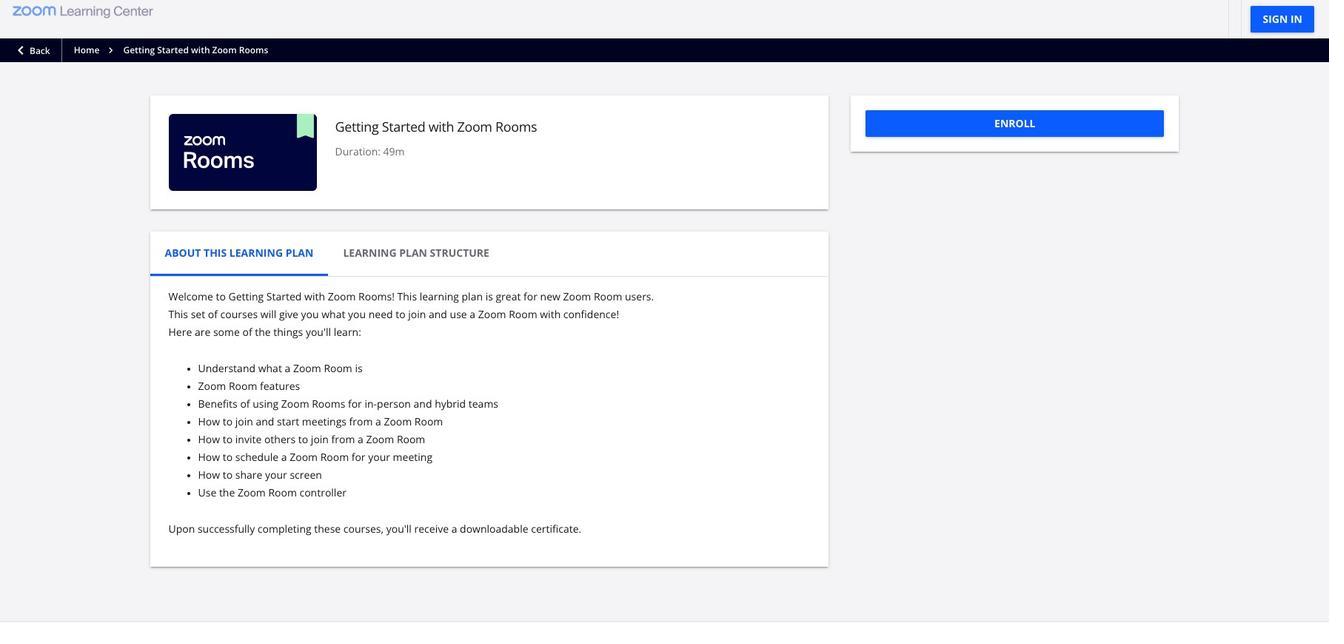 Task type: locate. For each thing, give the bounding box(es) containing it.
2 horizontal spatial join
[[408, 307, 426, 321]]

0 vertical spatial for
[[524, 290, 538, 304]]

0 horizontal spatial your
[[265, 468, 287, 482]]

1 vertical spatial your
[[265, 468, 287, 482]]

2 horizontal spatial getting
[[335, 118, 379, 136]]

go to zoom learning center homepage image
[[13, 6, 153, 19]]

0 horizontal spatial started
[[157, 44, 189, 56]]

with
[[191, 44, 210, 56], [429, 118, 454, 136], [304, 290, 325, 304], [540, 307, 561, 321]]

from
[[349, 415, 373, 429], [332, 433, 355, 447]]

plan
[[286, 246, 314, 260], [399, 246, 427, 260]]

room down how to share your screen
[[268, 486, 297, 500]]

what inside understand what a zoom room is zoom room features benefits of using zoom rooms for in-person and hybrid teams how to join and start meetings from a zoom room how to invite others to join from a zoom room how to schedule a zoom room for your meeting
[[258, 361, 282, 376]]

zoom
[[212, 44, 237, 56], [457, 118, 492, 136], [328, 290, 356, 304], [563, 290, 591, 304], [478, 307, 506, 321], [293, 361, 321, 376], [198, 379, 226, 393], [281, 397, 309, 411], [384, 415, 412, 429], [366, 433, 394, 447], [290, 450, 318, 464], [238, 486, 266, 500]]

0 vertical spatial of
[[208, 307, 218, 321]]

this right 'rooms!'
[[397, 290, 417, 304]]

rooms!
[[359, 290, 395, 304]]

back
[[30, 44, 50, 57]]

you'll
[[306, 325, 331, 339], [386, 522, 412, 536]]

1 horizontal spatial you
[[348, 307, 366, 321]]

your
[[368, 450, 390, 464], [265, 468, 287, 482]]

getting
[[123, 44, 155, 56], [335, 118, 379, 136], [228, 290, 264, 304]]

how to share your screen
[[198, 468, 322, 482]]

learning
[[230, 246, 283, 260], [343, 246, 397, 260]]

the
[[255, 325, 271, 339], [219, 486, 235, 500]]

meeting
[[393, 450, 433, 464]]

learning up 'rooms!'
[[343, 246, 397, 260]]

of
[[208, 307, 218, 321], [243, 325, 252, 339], [240, 397, 250, 411]]

what up learn:
[[322, 307, 346, 321]]

getting inside welcome to getting started with zoom rooms! this learning plan is great for new zoom room users. this set of courses will give you what you need to join and use a zoom room with confidence! here are some of the things you'll learn:
[[228, 290, 264, 304]]

what up features
[[258, 361, 282, 376]]

you'll left learn:
[[306, 325, 331, 339]]

to right need
[[396, 307, 406, 321]]

share
[[235, 468, 263, 482]]

welcome
[[169, 290, 213, 304]]

learning right this
[[230, 246, 283, 260]]

1 vertical spatial started
[[382, 118, 425, 136]]

0 vertical spatial this
[[397, 290, 417, 304]]

0 vertical spatial rooms
[[239, 44, 268, 56]]

room
[[594, 290, 623, 304], [509, 307, 538, 321], [324, 361, 352, 376], [229, 379, 257, 393], [415, 415, 443, 429], [397, 433, 425, 447], [320, 450, 349, 464], [268, 486, 297, 500]]

1 how from the top
[[198, 415, 220, 429]]

0 horizontal spatial getting started with zoom rooms
[[123, 44, 268, 56]]

you'll inside welcome to getting started with zoom rooms! this learning plan is great for new zoom room users. this set of courses will give you what you need to join and use a zoom room with confidence! here are some of the things you'll learn:
[[306, 325, 331, 339]]

2 vertical spatial for
[[352, 450, 366, 464]]

1 plan from the left
[[286, 246, 314, 260]]

learning
[[420, 290, 459, 304]]

room down learn:
[[324, 361, 352, 376]]

1 vertical spatial getting started with zoom rooms
[[335, 118, 537, 136]]

0 vertical spatial the
[[255, 325, 271, 339]]

0 vertical spatial getting
[[123, 44, 155, 56]]

and down using
[[256, 415, 274, 429]]

of inside understand what a zoom room is zoom room features benefits of using zoom rooms for in-person and hybrid teams how to join and start meetings from a zoom room how to invite others to join from a zoom room how to schedule a zoom room for your meeting
[[240, 397, 250, 411]]

a inside welcome to getting started with zoom rooms! this learning plan is great for new zoom room users. this set of courses will give you what you need to join and use a zoom room with confidence! here are some of the things you'll learn:
[[470, 307, 476, 321]]

of right set
[[208, 307, 218, 321]]

0 horizontal spatial the
[[219, 486, 235, 500]]

is down learn:
[[355, 361, 363, 376]]

1 horizontal spatial getting
[[228, 290, 264, 304]]

from down meetings on the bottom of the page
[[332, 433, 355, 447]]

1 horizontal spatial join
[[311, 433, 329, 447]]

of down courses in the left of the page
[[243, 325, 252, 339]]

started
[[157, 44, 189, 56], [382, 118, 425, 136], [267, 290, 302, 304]]

getting right home
[[123, 44, 155, 56]]

in
[[1291, 12, 1303, 26]]

certificate.
[[531, 522, 582, 536]]

1 horizontal spatial your
[[368, 450, 390, 464]]

1 horizontal spatial rooms
[[312, 397, 345, 411]]

your left meeting
[[368, 450, 390, 464]]

sign in
[[1263, 12, 1303, 26]]

1 vertical spatial for
[[348, 397, 362, 411]]

0 horizontal spatial plan
[[286, 246, 314, 260]]

confidence!
[[564, 307, 619, 321]]

0 horizontal spatial this
[[169, 307, 188, 321]]

and
[[429, 307, 447, 321], [414, 397, 432, 411], [256, 415, 274, 429]]

getting started with zoom rooms link
[[123, 41, 268, 59]]

1 vertical spatial and
[[414, 397, 432, 411]]

0 horizontal spatial learning
[[230, 246, 283, 260]]

0 vertical spatial started
[[157, 44, 189, 56]]

you up learn:
[[348, 307, 366, 321]]

about this learning plan
[[165, 246, 314, 260]]

3 how from the top
[[198, 450, 220, 464]]

0 vertical spatial and
[[429, 307, 447, 321]]

join up invite
[[235, 415, 253, 429]]

this up here
[[169, 307, 188, 321]]

plan up give
[[286, 246, 314, 260]]

2 vertical spatial rooms
[[312, 397, 345, 411]]

1 horizontal spatial plan
[[399, 246, 427, 260]]

1 horizontal spatial this
[[397, 290, 417, 304]]

1 horizontal spatial what
[[322, 307, 346, 321]]

how
[[198, 415, 220, 429], [198, 433, 220, 447], [198, 450, 220, 464], [198, 468, 220, 482]]

1 vertical spatial is
[[355, 361, 363, 376]]

this
[[397, 290, 417, 304], [169, 307, 188, 321]]

1 horizontal spatial getting started with zoom rooms
[[335, 118, 537, 136]]

need
[[369, 307, 393, 321]]

understand what a zoom room is zoom room features benefits of using zoom rooms for in-person and hybrid teams how to join and start meetings from a zoom room how to invite others to join from a zoom room how to schedule a zoom room for your meeting
[[198, 361, 499, 464]]

this
[[204, 246, 227, 260]]

2 vertical spatial of
[[240, 397, 250, 411]]

4 how from the top
[[198, 468, 220, 482]]

controller
[[300, 486, 347, 500]]

your up use the zoom room controller
[[265, 468, 287, 482]]

1 vertical spatial the
[[219, 486, 235, 500]]

successfully
[[198, 522, 255, 536]]

2 vertical spatial started
[[267, 290, 302, 304]]

for left new
[[524, 290, 538, 304]]

0 horizontal spatial you
[[301, 307, 319, 321]]

person
[[377, 397, 411, 411]]

2 horizontal spatial started
[[382, 118, 425, 136]]

of left using
[[240, 397, 250, 411]]

you
[[301, 307, 319, 321], [348, 307, 366, 321]]

0 horizontal spatial you'll
[[306, 325, 331, 339]]

what
[[322, 307, 346, 321], [258, 361, 282, 376]]

1 horizontal spatial started
[[267, 290, 302, 304]]

1 horizontal spatial you'll
[[386, 522, 412, 536]]

structure
[[430, 246, 490, 260]]

2 you from the left
[[348, 307, 366, 321]]

join
[[408, 307, 426, 321], [235, 415, 253, 429], [311, 433, 329, 447]]

getting up courses in the left of the page
[[228, 290, 264, 304]]

you'll left receive
[[386, 522, 412, 536]]

2 vertical spatial join
[[311, 433, 329, 447]]

1 vertical spatial rooms
[[496, 118, 537, 136]]

and left hybrid
[[414, 397, 432, 411]]

2 learning from the left
[[343, 246, 397, 260]]

1 learning from the left
[[230, 246, 283, 260]]

the right use
[[219, 486, 235, 500]]

home link
[[74, 41, 100, 59]]

getting up duration:
[[335, 118, 379, 136]]

0 vertical spatial your
[[368, 450, 390, 464]]

0 vertical spatial what
[[322, 307, 346, 321]]

0 horizontal spatial rooms
[[239, 44, 268, 56]]

2 vertical spatial getting
[[228, 290, 264, 304]]

room down great
[[509, 307, 538, 321]]

schedule
[[235, 450, 279, 464]]

0 vertical spatial is
[[486, 290, 493, 304]]

is
[[486, 290, 493, 304], [355, 361, 363, 376]]

is right plan
[[486, 290, 493, 304]]

0 horizontal spatial join
[[235, 415, 253, 429]]

from down in- on the bottom of the page
[[349, 415, 373, 429]]

great
[[496, 290, 521, 304]]

a
[[470, 307, 476, 321], [285, 361, 291, 376], [376, 415, 381, 429], [358, 433, 364, 447], [281, 450, 287, 464], [452, 522, 457, 536]]

1 horizontal spatial is
[[486, 290, 493, 304]]

to left schedule
[[223, 450, 233, 464]]

2 plan from the left
[[399, 246, 427, 260]]

home
[[74, 44, 100, 56]]

1 horizontal spatial learning
[[343, 246, 397, 260]]

the down the will
[[255, 325, 271, 339]]

plan left structure
[[399, 246, 427, 260]]

0 horizontal spatial what
[[258, 361, 282, 376]]

2 horizontal spatial rooms
[[496, 118, 537, 136]]

getting started with zoom rooms
[[123, 44, 268, 56], [335, 118, 537, 136]]

1 vertical spatial what
[[258, 361, 282, 376]]

for
[[524, 290, 538, 304], [348, 397, 362, 411], [352, 450, 366, 464]]

hybrid
[[435, 397, 466, 411]]

0 vertical spatial join
[[408, 307, 426, 321]]

rooms
[[239, 44, 268, 56], [496, 118, 537, 136], [312, 397, 345, 411]]

to
[[216, 290, 226, 304], [396, 307, 406, 321], [223, 415, 233, 429], [223, 433, 233, 447], [298, 433, 308, 447], [223, 450, 233, 464], [223, 468, 233, 482]]

join down meetings on the bottom of the page
[[311, 433, 329, 447]]

sign in button
[[1252, 6, 1315, 32]]

1 you from the left
[[301, 307, 319, 321]]

completing
[[258, 522, 312, 536]]

0 vertical spatial you'll
[[306, 325, 331, 339]]

1 horizontal spatial the
[[255, 325, 271, 339]]

you right give
[[301, 307, 319, 321]]

and down "learning"
[[429, 307, 447, 321]]

for left in- on the bottom of the page
[[348, 397, 362, 411]]

about this learning plan link
[[150, 232, 328, 276]]

teams
[[469, 397, 499, 411]]

for left meeting
[[352, 450, 366, 464]]

join down "learning"
[[408, 307, 426, 321]]

0 horizontal spatial is
[[355, 361, 363, 376]]

plan inside about this learning plan link
[[286, 246, 314, 260]]

invite
[[235, 433, 262, 447]]



Task type: vqa. For each thing, say whether or not it's contained in the screenshot.
Accessing Your Zoom Account
no



Task type: describe. For each thing, give the bounding box(es) containing it.
1 vertical spatial from
[[332, 433, 355, 447]]

1 vertical spatial you'll
[[386, 522, 412, 536]]

courses
[[220, 307, 258, 321]]

sign
[[1263, 12, 1288, 26]]

are
[[195, 325, 211, 339]]

understand
[[198, 361, 256, 376]]

1 vertical spatial of
[[243, 325, 252, 339]]

what inside welcome to getting started with zoom rooms! this learning plan is great for new zoom room users. this set of courses will give you what you need to join and use a zoom room with confidence! here are some of the things you'll learn:
[[322, 307, 346, 321]]

will
[[261, 307, 277, 321]]

plan
[[462, 290, 483, 304]]

use
[[198, 486, 216, 500]]

upon successfully completing these courses, you'll receive a downloadable certificate.
[[169, 522, 582, 536]]

your inside understand what a zoom room is zoom room features benefits of using zoom rooms for in-person and hybrid teams how to join and start meetings from a zoom room how to invite others to join from a zoom room how to schedule a zoom room for your meeting
[[368, 450, 390, 464]]

join inside welcome to getting started with zoom rooms! this learning plan is great for new zoom room users. this set of courses will give you what you need to join and use a zoom room with confidence! here are some of the things you'll learn:
[[408, 307, 426, 321]]

here
[[169, 325, 192, 339]]

room up "confidence!"
[[594, 290, 623, 304]]

set
[[191, 307, 205, 321]]

about
[[165, 246, 201, 260]]

upon
[[169, 522, 195, 536]]

rooms inside understand what a zoom room is zoom room features benefits of using zoom rooms for in-person and hybrid teams how to join and start meetings from a zoom room how to invite others to join from a zoom room how to schedule a zoom room for your meeting
[[312, 397, 345, 411]]

room up meeting
[[397, 433, 425, 447]]

1 vertical spatial getting
[[335, 118, 379, 136]]

is inside welcome to getting started with zoom rooms! this learning plan is great for new zoom room users. this set of courses will give you what you need to join and use a zoom room with confidence! here are some of the things you'll learn:
[[486, 290, 493, 304]]

learning plan structure
[[343, 246, 490, 260]]

to up courses in the left of the page
[[216, 290, 226, 304]]

started inside welcome to getting started with zoom rooms! this learning plan is great for new zoom room users. this set of courses will give you what you need to join and use a zoom room with confidence! here are some of the things you'll learn:
[[267, 290, 302, 304]]

0 vertical spatial from
[[349, 415, 373, 429]]

start
[[277, 415, 299, 429]]

enroll
[[995, 116, 1036, 131]]

others
[[264, 433, 296, 447]]

room up screen
[[320, 450, 349, 464]]

some
[[213, 325, 240, 339]]

2 how from the top
[[198, 433, 220, 447]]

enroll button
[[866, 110, 1165, 137]]

plan inside learning plan structure link
[[399, 246, 427, 260]]

downloadable
[[460, 522, 529, 536]]

give
[[279, 307, 298, 321]]

using
[[253, 397, 279, 411]]

things
[[274, 325, 303, 339]]

use
[[450, 307, 467, 321]]

to right others at the left of page
[[298, 433, 308, 447]]

features
[[260, 379, 300, 393]]

room down hybrid
[[415, 415, 443, 429]]

receive
[[414, 522, 449, 536]]

room down "understand"
[[229, 379, 257, 393]]

new
[[540, 290, 561, 304]]

learn:
[[334, 325, 361, 339]]

benefits
[[198, 397, 238, 411]]

back link
[[12, 41, 50, 59]]

welcome to getting started with zoom rooms! this learning plan is great for new zoom room users. this set of courses will give you what you need to join and use a zoom room with confidence! here are some of the things you'll learn:
[[169, 290, 654, 339]]

the inside welcome to getting started with zoom rooms! this learning plan is great for new zoom room users. this set of courses will give you what you need to join and use a zoom room with confidence! here are some of the things you'll learn:
[[255, 325, 271, 339]]

to left share
[[223, 468, 233, 482]]

duration:
[[335, 145, 381, 159]]

1 vertical spatial this
[[169, 307, 188, 321]]

learning plan structure link
[[328, 232, 504, 276]]

screen
[[290, 468, 322, 482]]

0 vertical spatial getting started with zoom rooms
[[123, 44, 268, 56]]

users.
[[625, 290, 654, 304]]

2 vertical spatial and
[[256, 415, 274, 429]]

1 vertical spatial join
[[235, 415, 253, 429]]

49m
[[383, 145, 405, 159]]

courses,
[[344, 522, 384, 536]]

is inside understand what a zoom room is zoom room features benefits of using zoom rooms for in-person and hybrid teams how to join and start meetings from a zoom room how to invite others to join from a zoom room how to schedule a zoom room for your meeting
[[355, 361, 363, 376]]

use the zoom room controller
[[198, 486, 347, 500]]

meetings
[[302, 415, 347, 429]]

to left invite
[[223, 433, 233, 447]]

for inside welcome to getting started with zoom rooms! this learning plan is great for new zoom room users. this set of courses will give you what you need to join and use a zoom room with confidence! here are some of the things you'll learn:
[[524, 290, 538, 304]]

in-
[[365, 397, 377, 411]]

these
[[314, 522, 341, 536]]

and inside welcome to getting started with zoom rooms! this learning plan is great for new zoom room users. this set of courses will give you what you need to join and use a zoom room with confidence! here are some of the things you'll learn:
[[429, 307, 447, 321]]

duration: 49m
[[335, 145, 405, 159]]

to down benefits
[[223, 415, 233, 429]]

0 horizontal spatial getting
[[123, 44, 155, 56]]



